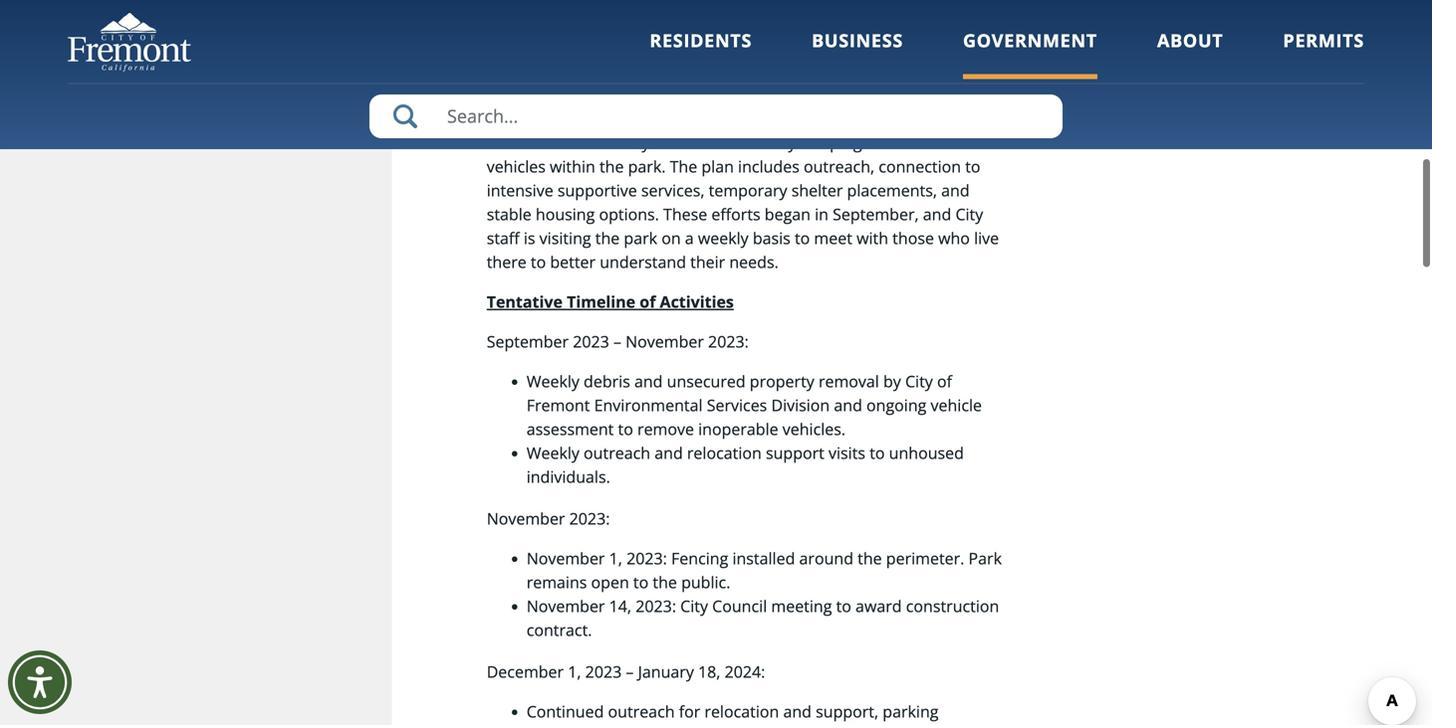 Task type: locate. For each thing, give the bounding box(es) containing it.
limitations,
[[527, 725, 609, 726]]

to
[[896, 108, 912, 129], [965, 156, 980, 177], [795, 227, 810, 249], [531, 251, 546, 273], [618, 419, 633, 440], [870, 442, 885, 464], [633, 572, 649, 593], [836, 596, 851, 617]]

1, for november
[[609, 548, 622, 569]]

1 vertical spatial of
[[937, 371, 952, 392]]

1 horizontal spatial a
[[685, 227, 694, 249]]

the up vehicles
[[487, 108, 514, 129]]

1 horizontal spatial services
[[1248, 34, 1308, 55]]

relocation up enforcement.
[[704, 701, 779, 723]]

november up contract. at bottom left
[[527, 596, 605, 617]]

2023:
[[708, 331, 749, 352], [569, 508, 610, 530], [626, 548, 667, 569], [636, 596, 676, 617]]

division
[[771, 395, 830, 416]]

1, up continued
[[568, 662, 581, 683]]

0 horizontal spatial in
[[815, 203, 829, 225]]

1 vertical spatial footer fb icon h image
[[1110, 76, 1134, 100]]

staff
[[487, 227, 520, 249]]

0 vertical spatial 2023
[[573, 331, 609, 352]]

of
[[640, 291, 656, 312], [937, 371, 952, 392]]

0 vertical spatial in
[[866, 132, 880, 153]]

unhoused down vehicle
[[889, 442, 964, 464]]

footer fb icon h image left aqua
[[1110, 76, 1134, 100]]

business link
[[812, 28, 903, 79]]

understand
[[600, 251, 686, 273]]

for
[[679, 701, 700, 723]]

and left vehicular
[[613, 725, 641, 726]]

1 horizontal spatial 1,
[[609, 548, 622, 569]]

the down 'members'
[[670, 156, 697, 177]]

continued outreach for relocation and support, parking limitations, and vehicular enforcement.
[[527, 701, 939, 726]]

unhoused up vehicles
[[487, 132, 562, 153]]

a down these
[[685, 227, 694, 249]]

0 horizontal spatial 1,
[[568, 662, 581, 683]]

recreation
[[1164, 34, 1243, 55]]

1 vertical spatial a
[[685, 227, 694, 249]]

0 horizontal spatial unhoused
[[487, 132, 562, 153]]

0 horizontal spatial a
[[653, 108, 662, 129]]

0 vertical spatial relocation
[[687, 442, 762, 464]]

2023 down timeline
[[573, 331, 609, 352]]

1 vertical spatial plan
[[701, 156, 734, 177]]

0 horizontal spatial the
[[487, 108, 514, 129]]

residents link
[[650, 28, 752, 79]]

support,
[[816, 701, 878, 723]]

transition
[[784, 108, 856, 129]]

about link
[[1157, 28, 1223, 79]]

fencing
[[671, 548, 728, 569]]

plan down 'members'
[[701, 156, 734, 177]]

2024:
[[725, 662, 765, 683]]

comprehensive
[[666, 108, 780, 129]]

0 vertical spatial outreach
[[584, 442, 650, 464]]

removal
[[819, 371, 879, 392]]

business
[[812, 28, 903, 53]]

installed
[[732, 548, 795, 569]]

of up vehicle
[[937, 371, 952, 392]]

fremont
[[527, 395, 590, 416]]

the left public.
[[653, 572, 677, 593]]

services
[[1248, 34, 1308, 55], [707, 395, 767, 416]]

is right staff on the left
[[524, 227, 535, 249]]

0 vertical spatial the
[[487, 108, 514, 129]]

1 horizontal spatial plan
[[860, 108, 892, 129]]

around
[[799, 548, 853, 569]]

property
[[750, 371, 814, 392]]

ongoing
[[866, 395, 926, 416]]

– down the tentative timeline of activities
[[613, 331, 621, 352]]

1, for december
[[568, 662, 581, 683]]

to right visits
[[870, 442, 885, 464]]

their
[[690, 251, 725, 273]]

aqua adventure link
[[1164, 75, 1304, 96]]

the
[[599, 156, 624, 177], [595, 227, 620, 249], [858, 548, 882, 569], [653, 572, 677, 593]]

city right by at the bottom of the page
[[905, 371, 933, 392]]

0 horizontal spatial on
[[629, 108, 649, 129]]

and up enforcement.
[[783, 701, 812, 723]]

2023 up continued
[[585, 662, 622, 683]]

0 vertical spatial unhoused
[[487, 132, 562, 153]]

0 vertical spatial 1,
[[609, 548, 622, 569]]

is
[[550, 108, 562, 129], [524, 227, 535, 249]]

city down public.
[[680, 596, 708, 617]]

0 horizontal spatial of
[[640, 291, 656, 312]]

began
[[765, 203, 811, 225]]

city inside the november 1, 2023: fencing installed around the perimeter. park remains open to the public. november 14, 2023: city council meeting to award construction contract.
[[680, 596, 708, 617]]

in down shelter on the right of page
[[815, 203, 829, 225]]

1 horizontal spatial unhoused
[[889, 442, 964, 464]]

in
[[866, 132, 880, 153], [815, 203, 829, 225]]

2023: up unsecured
[[708, 331, 749, 352]]

outreach down assessment
[[584, 442, 650, 464]]

meet
[[814, 227, 852, 249]]

weekly up fremont
[[527, 371, 579, 392]]

relocation down inoperable
[[687, 442, 762, 464]]

city
[[518, 108, 546, 129], [955, 203, 983, 225], [905, 371, 933, 392], [680, 596, 708, 617]]

intensive
[[487, 180, 553, 201]]

1 vertical spatial outreach
[[608, 701, 675, 723]]

1 horizontal spatial in
[[866, 132, 880, 153]]

1 horizontal spatial is
[[550, 108, 562, 129]]

0 horizontal spatial services
[[707, 395, 767, 416]]

–
[[613, 331, 621, 352], [626, 662, 634, 683]]

about
[[1157, 28, 1223, 53]]

with
[[856, 227, 888, 249]]

1 horizontal spatial of
[[937, 371, 952, 392]]

september
[[487, 331, 569, 352]]

on down these
[[661, 227, 681, 249]]

1, up 'open'
[[609, 548, 622, 569]]

– left january
[[626, 662, 634, 683]]

1 vertical spatial services
[[707, 395, 767, 416]]

the
[[487, 108, 514, 129], [670, 156, 697, 177]]

1 vertical spatial 2023
[[585, 662, 622, 683]]

footer fb icon h image left about
[[1110, 34, 1134, 58]]

on
[[629, 108, 649, 129], [661, 227, 681, 249]]

footer fb icon h image
[[1110, 34, 1134, 58], [1110, 76, 1134, 100]]

the right around
[[858, 548, 882, 569]]

city inside weekly debris and unsecured property removal by city of fremont environmental services division and ongoing vehicle assessment to remove inoperable vehicles. weekly outreach and relocation support visits to unhoused individuals.
[[905, 371, 933, 392]]

services up inoperable
[[707, 395, 767, 416]]

1 vertical spatial –
[[626, 662, 634, 683]]

efforts
[[711, 203, 760, 225]]

to left award
[[836, 596, 851, 617]]

outreach,
[[804, 156, 875, 177]]

1 footer fb icon h image from the top
[[1110, 34, 1134, 58]]

a up 'members'
[[653, 108, 662, 129]]

1, inside the november 1, 2023: fencing installed around the perimeter. park remains open to the public. november 14, 2023: city council meeting to award construction contract.
[[609, 548, 622, 569]]

on up community
[[629, 108, 649, 129]]

and
[[926, 132, 954, 153], [941, 180, 970, 201], [923, 203, 951, 225], [634, 371, 663, 392], [834, 395, 862, 416], [655, 442, 683, 464], [783, 701, 812, 723], [613, 725, 641, 726]]

outreach
[[584, 442, 650, 464], [608, 701, 675, 723]]

1 vertical spatial unhoused
[[889, 442, 964, 464]]

14,
[[609, 596, 631, 617]]

weekly
[[527, 371, 579, 392], [527, 442, 579, 464]]

plan
[[860, 108, 892, 129], [701, 156, 734, 177]]

0 vertical spatial of
[[640, 291, 656, 312]]

options.
[[599, 203, 659, 225]]

1 horizontal spatial on
[[661, 227, 681, 249]]

november
[[626, 331, 704, 352], [487, 508, 565, 530], [527, 548, 605, 569], [527, 596, 605, 617]]

2023: up 'open'
[[626, 548, 667, 569]]

there
[[487, 251, 527, 273]]

1 horizontal spatial the
[[670, 156, 697, 177]]

and down remove
[[655, 442, 683, 464]]

september 2023 – november 2023:
[[487, 331, 749, 352]]

0 horizontal spatial –
[[613, 331, 621, 352]]

outreach inside continued outreach for relocation and support, parking limitations, and vehicular enforcement.
[[608, 701, 675, 723]]

services up the adventure
[[1248, 34, 1308, 55]]

remove
[[637, 419, 694, 440]]

0 vertical spatial weekly
[[527, 371, 579, 392]]

0 vertical spatial –
[[613, 331, 621, 352]]

2 footer fb icon h image from the top
[[1110, 76, 1134, 100]]

recreation services link
[[1164, 34, 1328, 55]]

0 vertical spatial is
[[550, 108, 562, 129]]

the down community
[[599, 156, 624, 177]]

to down environmental
[[618, 419, 633, 440]]

placements,
[[847, 180, 937, 201]]

1 vertical spatial weekly
[[527, 442, 579, 464]]

december
[[487, 662, 564, 683]]

city up "who"
[[955, 203, 983, 225]]

to right there
[[531, 251, 546, 273]]

in left tents at the right top of the page
[[866, 132, 880, 153]]

community
[[566, 132, 650, 153]]

1 vertical spatial in
[[815, 203, 829, 225]]

those
[[892, 227, 934, 249]]

0 horizontal spatial is
[[524, 227, 535, 249]]

0 vertical spatial footer fb icon h image
[[1110, 34, 1134, 58]]

and down connection
[[941, 180, 970, 201]]

is left working
[[550, 108, 562, 129]]

1 vertical spatial relocation
[[704, 701, 779, 723]]

of down understand
[[640, 291, 656, 312]]

0 vertical spatial on
[[629, 108, 649, 129]]

1 weekly from the top
[[527, 371, 579, 392]]

weekly up individuals. at the left bottom of page
[[527, 442, 579, 464]]

1,
[[609, 548, 622, 569], [568, 662, 581, 683]]

plan up tents at the right top of the page
[[860, 108, 892, 129]]

to right 'open'
[[633, 572, 649, 593]]

0 vertical spatial a
[[653, 108, 662, 129]]

working
[[566, 108, 625, 129]]

1 vertical spatial 1,
[[568, 662, 581, 683]]

1 vertical spatial the
[[670, 156, 697, 177]]

0 horizontal spatial plan
[[701, 156, 734, 177]]

who
[[938, 227, 970, 249]]

the down options.
[[595, 227, 620, 249]]

relocation inside continued outreach for relocation and support, parking limitations, and vehicular enforcement.
[[704, 701, 779, 723]]

outreach inside weekly debris and unsecured property removal by city of fremont environmental services division and ongoing vehicle assessment to remove inoperable vehicles. weekly outreach and relocation support visits to unhoused individuals.
[[584, 442, 650, 464]]

vehicle
[[931, 395, 982, 416]]

currently
[[729, 132, 796, 153]]

visits
[[829, 442, 865, 464]]

debris
[[584, 371, 630, 392]]

outreach up vehicular
[[608, 701, 675, 723]]



Task type: describe. For each thing, give the bounding box(es) containing it.
housing
[[536, 203, 595, 225]]

visiting
[[539, 227, 591, 249]]

support
[[766, 442, 824, 464]]

stable
[[487, 203, 532, 225]]

services inside weekly debris and unsecured property removal by city of fremont environmental services division and ongoing vehicle assessment to remove inoperable vehicles. weekly outreach and relocation support visits to unhoused individuals.
[[707, 395, 767, 416]]

and up "who"
[[923, 203, 951, 225]]

park
[[969, 548, 1002, 569]]

adventure
[[1206, 75, 1284, 96]]

weekly
[[698, 227, 749, 249]]

november down individuals. at the left bottom of page
[[487, 508, 565, 530]]

september,
[[833, 203, 919, 225]]

assist
[[916, 108, 957, 129]]

2023: down individuals. at the left bottom of page
[[569, 508, 610, 530]]

enforcement.
[[717, 725, 817, 726]]

december 1, 2023 – january 18, 2024:
[[487, 662, 765, 683]]

0 vertical spatial plan
[[860, 108, 892, 129]]

vehicles.
[[783, 419, 846, 440]]

park
[[624, 227, 657, 249]]

within
[[550, 156, 595, 177]]

tentative timeline of activities
[[487, 291, 734, 312]]

temporary
[[709, 180, 787, 201]]

to down began on the right top
[[795, 227, 810, 249]]

inoperable
[[698, 419, 778, 440]]

supportive
[[558, 180, 637, 201]]

permits link
[[1283, 28, 1364, 79]]

individuals.
[[527, 466, 610, 488]]

to right connection
[[965, 156, 980, 177]]

residents
[[650, 28, 752, 53]]

weekly debris and unsecured property removal by city of fremont environmental services division and ongoing vehicle assessment to remove inoperable vehicles. weekly outreach and relocation support visits to unhoused individuals.
[[527, 371, 982, 488]]

relocation inside weekly debris and unsecured property removal by city of fremont environmental services division and ongoing vehicle assessment to remove inoperable vehicles. weekly outreach and relocation support visits to unhoused individuals.
[[687, 442, 762, 464]]

1 vertical spatial on
[[661, 227, 681, 249]]

unhoused inside the city is working on a comprehensive transition plan to assist unhoused community members currently sleeping in tents and vehicles within the park. the plan includes outreach, connection to intensive supportive services, temporary shelter placements, and stable housing options. these efforts began in september, and city staff is visiting the park on a weekly basis to meet with those who live there to better understand their needs.
[[487, 132, 562, 153]]

vehicles
[[487, 156, 546, 177]]

vehicular
[[645, 725, 713, 726]]

open
[[591, 572, 629, 593]]

footer fb icon h image for recreation services
[[1110, 34, 1134, 58]]

tentative
[[487, 291, 563, 312]]

award
[[855, 596, 902, 617]]

basis
[[753, 227, 790, 249]]

assessment
[[527, 419, 614, 440]]

contract.
[[527, 620, 592, 641]]

includes
[[738, 156, 799, 177]]

parking
[[883, 701, 939, 723]]

november 2023:
[[487, 508, 610, 530]]

footer fb icon h image for aqua adventure
[[1110, 76, 1134, 100]]

unsecured
[[667, 371, 746, 392]]

these
[[663, 203, 707, 225]]

activities
[[660, 291, 734, 312]]

Search text field
[[369, 95, 1063, 138]]

government link
[[963, 28, 1097, 79]]

connection
[[879, 156, 961, 177]]

to up tents at the right top of the page
[[896, 108, 912, 129]]

services,
[[641, 180, 705, 201]]

perimeter.
[[886, 548, 964, 569]]

remains
[[527, 572, 587, 593]]

live
[[974, 227, 999, 249]]

november 1, 2023: fencing installed around the perimeter. park remains open to the public. november 14, 2023: city council meeting to award construction contract.
[[527, 548, 1002, 641]]

better
[[550, 251, 596, 273]]

november down activities on the top
[[626, 331, 704, 352]]

timeline
[[567, 291, 635, 312]]

recreation services
[[1164, 34, 1308, 55]]

the city is working on a comprehensive transition plan to assist unhoused community members currently sleeping in tents and vehicles within the park. the plan includes outreach, connection to intensive supportive services, temporary shelter placements, and stable housing options. these efforts began in september, and city staff is visiting the park on a weekly basis to meet with those who live there to better understand their needs.
[[487, 108, 999, 273]]

of inside weekly debris and unsecured property removal by city of fremont environmental services division and ongoing vehicle assessment to remove inoperable vehicles. weekly outreach and relocation support visits to unhoused individuals.
[[937, 371, 952, 392]]

and up environmental
[[634, 371, 663, 392]]

and down assist
[[926, 132, 954, 153]]

by
[[883, 371, 901, 392]]

needs.
[[729, 251, 779, 273]]

and down removal
[[834, 395, 862, 416]]

1 vertical spatial is
[[524, 227, 535, 249]]

2023: right 14,
[[636, 596, 676, 617]]

government
[[963, 28, 1097, 53]]

tents
[[884, 132, 922, 153]]

meeting
[[771, 596, 832, 617]]

january
[[638, 662, 694, 683]]

members
[[654, 132, 725, 153]]

0 vertical spatial services
[[1248, 34, 1308, 55]]

november up remains
[[527, 548, 605, 569]]

permits
[[1283, 28, 1364, 53]]

public.
[[681, 572, 730, 593]]

2 weekly from the top
[[527, 442, 579, 464]]

1 horizontal spatial –
[[626, 662, 634, 683]]

city up vehicles
[[518, 108, 546, 129]]

unhoused inside weekly debris and unsecured property removal by city of fremont environmental services division and ongoing vehicle assessment to remove inoperable vehicles. weekly outreach and relocation support visits to unhoused individuals.
[[889, 442, 964, 464]]

council
[[712, 596, 767, 617]]

aqua
[[1164, 75, 1202, 96]]

18,
[[698, 662, 720, 683]]

aqua adventure
[[1164, 75, 1284, 96]]

sleeping
[[800, 132, 862, 153]]

construction
[[906, 596, 999, 617]]

shelter
[[791, 180, 843, 201]]



Task type: vqa. For each thing, say whether or not it's contained in the screenshot.
'December'
yes



